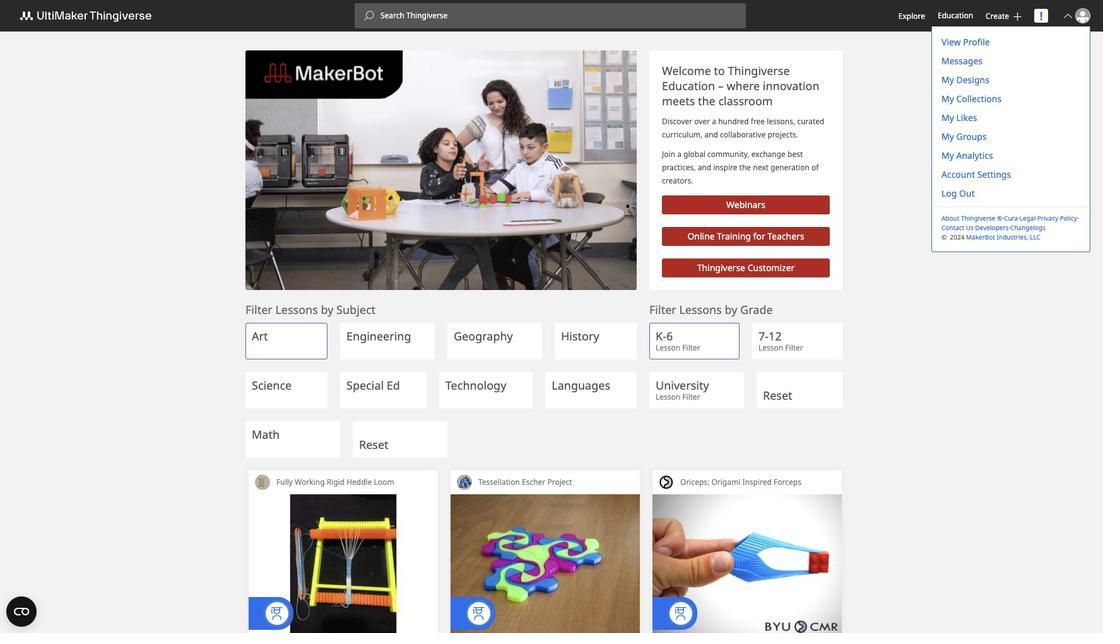 Task type: vqa. For each thing, say whether or not it's contained in the screenshot.
Post a remix link
no



Task type: locate. For each thing, give the bounding box(es) containing it.
1 vertical spatial reset
[[359, 438, 389, 453]]

avatar image left oriceps:
[[659, 475, 674, 491]]

2 my from the top
[[942, 93, 955, 105]]

1 horizontal spatial the
[[740, 162, 751, 173]]

search control image
[[364, 11, 374, 21]]

projects.
[[768, 129, 799, 140]]

legal link
[[1020, 214, 1036, 224]]

2 horizontal spatial make card image
[[653, 495, 842, 634]]

history
[[561, 329, 600, 344]]

filter
[[246, 302, 273, 318], [650, 302, 677, 318], [683, 343, 701, 354], [786, 343, 804, 354], [683, 392, 701, 403]]

12
[[769, 329, 782, 344]]

forceps
[[774, 477, 802, 488]]

my inside 'link'
[[942, 93, 955, 105]]

1 horizontal spatial lessons
[[680, 302, 722, 318]]

explore
[[899, 10, 926, 21]]

discover
[[662, 116, 693, 127]]

1 horizontal spatial education
[[938, 10, 974, 21]]

by left grade
[[725, 302, 738, 318]]

the inside join a global community, exchange best practices, and inspire the next generation of creators.
[[740, 162, 751, 173]]

settings
[[978, 169, 1012, 181]]

1 vertical spatial and
[[698, 162, 712, 173]]

join a global community, exchange best practices, and inspire the next generation of creators.
[[662, 149, 819, 186]]

2 make card image from the left
[[451, 495, 640, 634]]

training
[[718, 230, 751, 242]]

my groups
[[942, 131, 987, 143]]

a right over
[[712, 116, 717, 127]]

thingiverse inside welcome to thingiverse education – where innovation meets the classroom
[[728, 63, 790, 78]]

make card image for rigid
[[249, 495, 438, 634]]

my down my likes
[[942, 131, 955, 143]]

out
[[960, 188, 975, 200]]

lesson inside the 7-12 lesson filter
[[759, 343, 784, 354]]

my analytics link
[[933, 146, 1090, 165]]

1 make card image from the left
[[249, 495, 438, 634]]

thingiverse down the training
[[698, 262, 746, 274]]

filter up art
[[246, 302, 273, 318]]

open widget image
[[6, 597, 37, 628]]

filter right 6
[[683, 343, 701, 354]]

art
[[252, 329, 268, 344]]

about
[[942, 214, 960, 223]]

welcome
[[662, 63, 711, 78]]

filter up 'k-' on the right bottom of the page
[[650, 302, 677, 318]]

1 vertical spatial thingiverse
[[962, 214, 996, 223]]

1 horizontal spatial a
[[712, 116, 717, 127]]

to
[[714, 63, 725, 78]]

reset down the 7-12 lesson filter
[[763, 388, 793, 403]]

tessellation escher project link
[[472, 471, 640, 495]]

contact
[[942, 224, 965, 232]]

lessons for subject
[[276, 302, 318, 318]]

0 horizontal spatial lessons
[[276, 302, 318, 318]]

thingiverse
[[728, 63, 790, 78], [962, 214, 996, 223], [698, 262, 746, 274]]

avatar image left fully
[[255, 475, 270, 491]]

education left –
[[662, 78, 715, 93]]

lesson inside university lesson filter
[[656, 392, 681, 403]]

0 horizontal spatial a
[[678, 149, 682, 160]]

and down global
[[698, 162, 712, 173]]

about thingiverse ® · cura · legal · privacy policy · contact us · developers · changelogs © 2024 makerbot industries, llc
[[942, 214, 1079, 242]]

lessons left subject
[[276, 302, 318, 318]]

the inside welcome to thingiverse education – where innovation meets the classroom
[[698, 93, 716, 109]]

0 vertical spatial education
[[938, 10, 974, 21]]

my groups link
[[933, 128, 1090, 146]]

reset up loom on the left bottom of page
[[359, 438, 389, 453]]

0 vertical spatial reset
[[763, 388, 793, 403]]

my
[[942, 74, 955, 86], [942, 93, 955, 105], [942, 112, 955, 124], [942, 131, 955, 143], [942, 150, 955, 162]]

view
[[942, 36, 961, 48]]

my up account
[[942, 150, 955, 162]]

developers
[[976, 224, 1009, 232]]

over
[[695, 116, 710, 127]]

lessons up 'k-6 lesson filter'
[[680, 302, 722, 318]]

analytics
[[957, 150, 994, 162]]

the left –
[[698, 93, 716, 109]]

1 vertical spatial the
[[740, 162, 751, 173]]

Search Thingiverse text field
[[374, 11, 746, 21]]

my down messages
[[942, 74, 955, 86]]

the left next
[[740, 162, 751, 173]]

thingiverse inside about thingiverse ® · cura · legal · privacy policy · contact us · developers · changelogs © 2024 makerbot industries, llc
[[962, 214, 996, 223]]

curated
[[798, 116, 825, 127]]

about thingiverse ® link
[[942, 214, 1003, 224]]

reset
[[763, 388, 793, 403], [359, 438, 389, 453]]

groups
[[957, 131, 987, 143]]

join
[[662, 149, 676, 160]]

privacy
[[1038, 214, 1059, 223]]

2 vertical spatial thingiverse
[[698, 262, 746, 274]]

1 vertical spatial education
[[662, 78, 715, 93]]

thingiverse inside thingiverse customizer "link"
[[698, 262, 746, 274]]

teachers
[[768, 230, 805, 242]]

thingiverse customizer
[[698, 262, 795, 274]]

lesson for 7-
[[759, 343, 784, 354]]

0 horizontal spatial make card image
[[249, 495, 438, 634]]

changelogs
[[1011, 224, 1046, 232]]

1 by from the left
[[321, 302, 334, 318]]

by left subject
[[321, 302, 334, 318]]

makerbot
[[967, 233, 996, 242]]

global
[[684, 149, 706, 160]]

my up my likes
[[942, 93, 955, 105]]

0 horizontal spatial reset
[[359, 438, 389, 453]]

best
[[788, 149, 803, 160]]

0 vertical spatial and
[[705, 129, 719, 140]]

collections
[[957, 93, 1002, 105]]

0 horizontal spatial the
[[698, 93, 716, 109]]

my designs link
[[933, 71, 1090, 90]]

avatar image left tessellation
[[457, 475, 472, 491]]

1 my from the top
[[942, 74, 955, 86]]

and down over
[[705, 129, 719, 140]]

a
[[712, 116, 717, 127], [678, 149, 682, 160]]

3 my from the top
[[942, 112, 955, 124]]

1 horizontal spatial make card image
[[451, 495, 640, 634]]

special
[[347, 378, 384, 393]]

llc
[[1031, 233, 1041, 242]]

k-6 lesson filter
[[656, 329, 701, 354]]

2 lessons from the left
[[680, 302, 722, 318]]

4 my from the top
[[942, 131, 955, 143]]

heddle
[[347, 477, 372, 488]]

classroom
[[719, 93, 773, 109]]

thingiverse up classroom
[[728, 63, 790, 78]]

languages
[[552, 378, 611, 393]]

my left likes
[[942, 112, 955, 124]]

policy
[[1061, 214, 1078, 223]]

log out
[[942, 188, 975, 200]]

thingiverse up us
[[962, 214, 996, 223]]

education up view on the top right of the page
[[938, 10, 974, 21]]

online
[[688, 230, 715, 242]]

exchange
[[752, 149, 786, 160]]

education
[[938, 10, 974, 21], [662, 78, 715, 93]]

1 vertical spatial a
[[678, 149, 682, 160]]

and
[[705, 129, 719, 140], [698, 162, 712, 173]]

profile
[[964, 36, 990, 48]]

my for my analytics
[[942, 150, 955, 162]]

0 vertical spatial the
[[698, 93, 716, 109]]

filter down 'k-6 lesson filter'
[[683, 392, 701, 403]]

lesson down 'k-6 lesson filter'
[[656, 392, 681, 403]]

0 horizontal spatial education
[[662, 78, 715, 93]]

curriculum,
[[662, 129, 703, 140]]

next
[[753, 162, 769, 173]]

0 vertical spatial a
[[712, 116, 717, 127]]

lesson for k-
[[656, 343, 681, 354]]

lesson up university
[[656, 343, 681, 354]]

3 make card image from the left
[[653, 495, 842, 634]]

filter right the 12
[[786, 343, 804, 354]]

by
[[321, 302, 334, 318], [725, 302, 738, 318]]

education inside welcome to thingiverse education – where innovation meets the classroom
[[662, 78, 715, 93]]

innovation
[[763, 78, 820, 93]]

webinars
[[727, 199, 766, 211]]

my for my groups
[[942, 131, 955, 143]]

science
[[252, 378, 292, 393]]

1 lessons from the left
[[276, 302, 318, 318]]

a inside join a global community, exchange best practices, and inspire the next generation of creators.
[[678, 149, 682, 160]]

0 vertical spatial thingiverse
[[728, 63, 790, 78]]

my likes link
[[933, 109, 1090, 128]]

7-
[[759, 329, 769, 344]]

likes
[[957, 112, 978, 124]]

5 my from the top
[[942, 150, 955, 162]]

k-
[[656, 329, 667, 344]]

welcome to thingiverse education – where innovation meets the classroom
[[662, 63, 820, 109]]

my for my collections
[[942, 93, 955, 105]]

lesson inside 'k-6 lesson filter'
[[656, 343, 681, 354]]

make card image for inspired
[[653, 495, 842, 634]]

1 horizontal spatial by
[[725, 302, 738, 318]]

avatar image
[[1076, 8, 1091, 23], [255, 475, 270, 491], [457, 475, 472, 491], [659, 475, 674, 491]]

lesson down grade
[[759, 343, 784, 354]]

2024
[[951, 233, 965, 242]]

0 horizontal spatial by
[[321, 302, 334, 318]]

my analytics
[[942, 150, 994, 162]]

a right join
[[678, 149, 682, 160]]

make card image
[[249, 495, 438, 634], [451, 495, 640, 634], [653, 495, 842, 634]]

2 by from the left
[[725, 302, 738, 318]]

oriceps: origami inspired forceps
[[681, 477, 802, 488]]

!
[[1040, 8, 1043, 23]]



Task type: describe. For each thing, give the bounding box(es) containing it.
engineering
[[347, 329, 411, 344]]

fully
[[277, 477, 293, 488]]

project
[[548, 477, 572, 488]]

tessellation
[[479, 477, 520, 488]]

filter inside university lesson filter
[[683, 392, 701, 403]]

my designs
[[942, 74, 990, 86]]

where
[[727, 78, 760, 93]]

changelogs link
[[1011, 224, 1046, 233]]

plusicon image
[[1014, 12, 1022, 21]]

loom
[[374, 477, 394, 488]]

lessons for grade
[[680, 302, 722, 318]]

developers link
[[976, 224, 1009, 233]]

rigid
[[327, 477, 345, 488]]

thingiverse customizer link
[[662, 259, 830, 278]]

my for my likes
[[942, 112, 955, 124]]

makerbot logo image
[[13, 8, 167, 23]]

account settings
[[942, 169, 1012, 181]]

hundred
[[719, 116, 749, 127]]

fully working rigid heddle loom link
[[270, 471, 438, 495]]

avatar image for fully working rigid heddle loom
[[255, 475, 270, 491]]

avatar image for oriceps: origami inspired forceps
[[659, 475, 674, 491]]

7-12 lesson filter
[[759, 329, 804, 354]]

lessons,
[[767, 116, 796, 127]]

education link
[[938, 9, 974, 23]]

geography
[[454, 329, 513, 344]]

! link
[[1035, 8, 1049, 23]]

special ed
[[347, 378, 400, 393]]

of
[[812, 162, 819, 173]]

®
[[998, 214, 1003, 223]]

meets
[[662, 93, 695, 109]]

log
[[942, 188, 958, 200]]

make card image for project
[[451, 495, 640, 634]]

messages link
[[933, 52, 1090, 71]]

discover over a hundred free lessons, curated curriculum, and collaborative projects.
[[662, 116, 825, 140]]

inspire
[[714, 162, 738, 173]]

©
[[942, 233, 947, 242]]

free
[[751, 116, 765, 127]]

us
[[967, 224, 974, 232]]

filter lessons by subject
[[246, 302, 376, 318]]

messages
[[942, 55, 983, 67]]

avatar image for tessellation escher project
[[457, 475, 472, 491]]

–
[[718, 78, 724, 93]]

industries,
[[997, 233, 1029, 242]]

online training for teachers
[[688, 230, 805, 242]]

avatar image right ! link
[[1076, 8, 1091, 23]]

filter inside the 7-12 lesson filter
[[786, 343, 804, 354]]

oriceps:
[[681, 477, 710, 488]]

privacy policy link
[[1038, 214, 1078, 224]]

university lesson filter
[[656, 378, 709, 403]]

and inside join a global community, exchange best practices, and inspire the next generation of creators.
[[698, 162, 712, 173]]

by for grade
[[725, 302, 738, 318]]

reset inside math reset
[[359, 438, 389, 453]]

origami
[[712, 477, 741, 488]]

contact us link
[[942, 224, 974, 233]]

a inside discover over a hundred free lessons, curated curriculum, and collaborative projects.
[[712, 116, 717, 127]]

technology
[[446, 378, 507, 393]]

designs
[[957, 74, 990, 86]]

account
[[942, 169, 976, 181]]

filter inside 'k-6 lesson filter'
[[683, 343, 701, 354]]

fully working rigid heddle loom
[[277, 477, 394, 488]]

university
[[656, 378, 709, 393]]

webinars link
[[662, 196, 830, 215]]

working
[[295, 477, 325, 488]]

and inside discover over a hundred free lessons, curated curriculum, and collaborative projects.
[[705, 129, 719, 140]]

create
[[986, 10, 1010, 21]]

view profile link
[[933, 33, 1090, 52]]

my for my designs
[[942, 74, 955, 86]]

cura
[[1005, 214, 1019, 223]]

my likes
[[942, 112, 978, 124]]

filter lessons by grade
[[650, 302, 773, 318]]

generation
[[771, 162, 810, 173]]

grade
[[741, 302, 773, 318]]

escher
[[522, 477, 546, 488]]

community,
[[708, 149, 750, 160]]

explore button
[[899, 10, 926, 21]]

online training for teachers link
[[662, 227, 830, 246]]

my collections link
[[933, 90, 1090, 109]]

view profile
[[942, 36, 990, 48]]

tessellation escher project
[[479, 477, 572, 488]]

1 horizontal spatial reset
[[763, 388, 793, 403]]

by for subject
[[321, 302, 334, 318]]

create button
[[986, 10, 1022, 21]]

ed
[[387, 378, 400, 393]]



